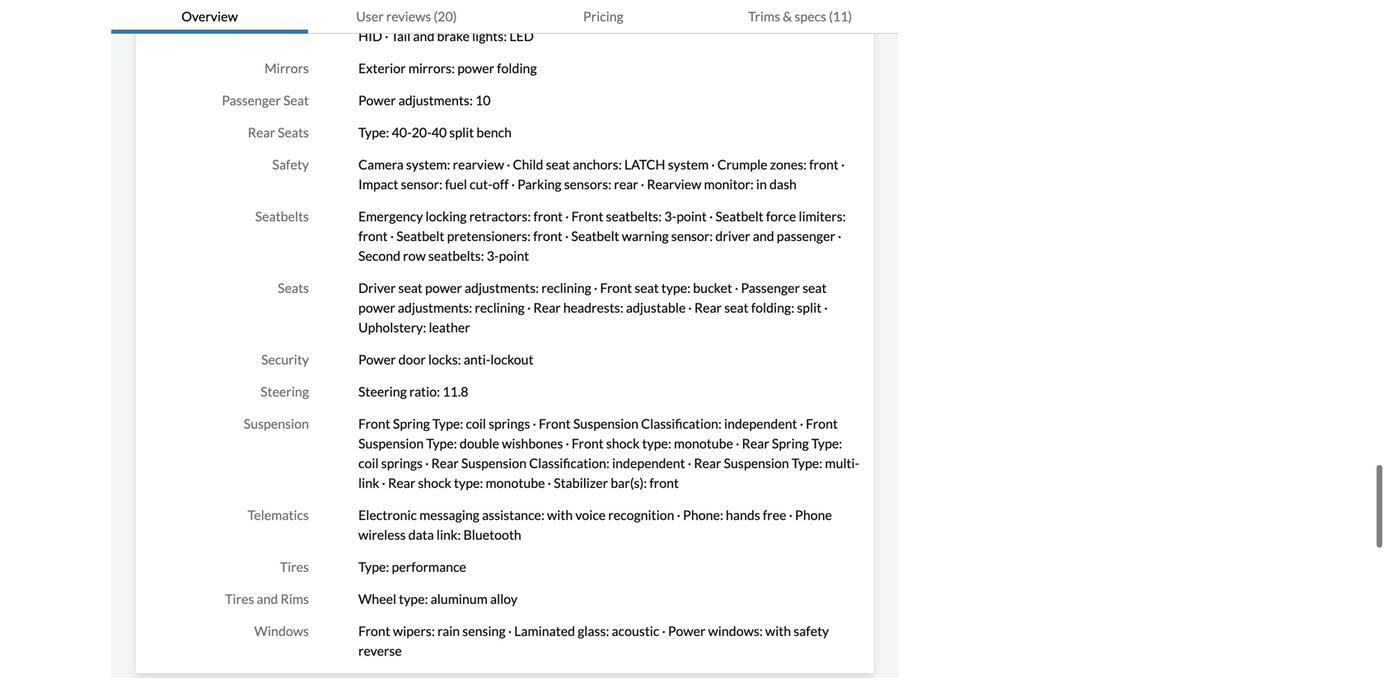 Task type: describe. For each thing, give the bounding box(es) containing it.
acoustic
[[612, 624, 660, 640]]

impact
[[358, 176, 398, 192]]

2 seats from the top
[[278, 280, 309, 296]]

1 vertical spatial point
[[499, 248, 529, 264]]

parking
[[518, 176, 562, 192]]

warning
[[622, 228, 669, 244]]

aluminum
[[431, 592, 488, 608]]

0 horizontal spatial coil
[[358, 456, 379, 472]]

suspension up bar(s):
[[573, 416, 639, 432]]

0 horizontal spatial reclining
[[475, 300, 525, 316]]

in
[[756, 176, 767, 192]]

steering for steering ratio: 11.8
[[358, 384, 407, 400]]

electronic messaging assistance: with voice recognition · phone: hands free · phone wireless data link: bluetooth
[[358, 508, 832, 543]]

front inside the front wipers: rain sensing · laminated glass: acoustic · power windows: with safety reverse
[[358, 624, 390, 640]]

10
[[475, 92, 491, 108]]

1 horizontal spatial point
[[677, 209, 707, 225]]

safety
[[794, 624, 829, 640]]

voice
[[575, 508, 606, 524]]

camera
[[358, 157, 404, 173]]

windows
[[254, 624, 309, 640]]

seat up 'adjustable' on the left top of page
[[635, 280, 659, 296]]

0 vertical spatial led
[[495, 8, 519, 24]]

daytime
[[358, 8, 408, 24]]

zones:
[[770, 157, 807, 173]]

crumple
[[718, 157, 768, 173]]

folding
[[497, 60, 537, 76]]

approach
[[698, 8, 752, 24]]

adjustable
[[626, 300, 686, 316]]

laminated
[[514, 624, 575, 640]]

power for folding
[[458, 60, 494, 76]]

electronic
[[358, 508, 417, 524]]

type: down 11.8
[[433, 416, 463, 432]]

lights: up the brake at the top of page
[[457, 8, 492, 24]]

exterior mirrors: power folding
[[358, 60, 537, 76]]

emergency locking retractors: front · front seatbelts: 3-point · seatbelt force limiters: front · seatbelt pretensioners: front · seatbelt warning sensor: driver and passenger · second row seatbelts: 3-point
[[358, 209, 846, 264]]

sensor: inside the camera system: rearview · child seat anchors: latch system · crumple zones: front · impact sensor: fuel cut-off · parking sensors: rear · rearview monitor: in dash
[[401, 176, 443, 192]]

anchors:
[[573, 157, 622, 173]]

type: 40-20-40 split bench
[[358, 124, 512, 141]]

sensor: inside emergency locking retractors: front · front seatbelts: 3-point · seatbelt force limiters: front · seatbelt pretensioners: front · seatbelt warning sensor: driver and passenger · second row seatbelts: 3-point
[[671, 228, 713, 244]]

type: up multi-
[[812, 436, 842, 452]]

type: up wheel
[[358, 560, 389, 576]]

bucket
[[693, 280, 732, 296]]

alloy
[[490, 592, 518, 608]]

front up multi-
[[806, 416, 838, 432]]

with inside electronic messaging assistance: with voice recognition · phone: hands free · phone wireless data link: bluetooth
[[547, 508, 573, 524]]

0 horizontal spatial passenger
[[222, 92, 281, 108]]

and inside emergency locking retractors: front · front seatbelts: 3-point · seatbelt force limiters: front · seatbelt pretensioners: front · seatbelt warning sensor: driver and passenger · second row seatbelts: 3-point
[[753, 228, 774, 244]]

suspension up link
[[358, 436, 424, 452]]

force
[[766, 209, 796, 225]]

windows:
[[708, 624, 763, 640]]

wheel
[[358, 592, 396, 608]]

bluetooth
[[463, 527, 521, 543]]

brake
[[437, 28, 470, 44]]

1 vertical spatial 3-
[[487, 248, 499, 264]]

steering ratio: 11.8
[[358, 384, 468, 400]]

0 horizontal spatial shock
[[418, 475, 452, 492]]

bar(s):
[[611, 475, 647, 492]]

camera system: rearview · child seat anchors: latch system · crumple zones: front · impact sensor: fuel cut-off · parking sensors: rear · rearview monitor: in dash
[[358, 157, 845, 192]]

rear left headrests:
[[533, 300, 561, 316]]

latch
[[624, 157, 665, 173]]

rain
[[438, 624, 460, 640]]

performance
[[392, 560, 466, 576]]

exterior inside the daytime running lights: led · exterior entry lights: security approach lamps · headlights: hid · tail and brake lights: led
[[528, 8, 575, 24]]

1 seats from the top
[[278, 124, 309, 141]]

power for adjustments:
[[425, 280, 462, 296]]

power for power door locks: anti-lockout
[[358, 352, 396, 368]]

child
[[513, 157, 543, 173]]

folding:
[[751, 300, 795, 316]]

power inside the front wipers: rain sensing · laminated glass: acoustic · power windows: with safety reverse
[[668, 624, 706, 640]]

seat inside the camera system: rearview · child seat anchors: latch system · crumple zones: front · impact sensor: fuel cut-off · parking sensors: rear · rearview monitor: in dash
[[546, 157, 570, 173]]

pretensioners:
[[447, 228, 531, 244]]

0 vertical spatial springs
[[489, 416, 530, 432]]

1 horizontal spatial shock
[[606, 436, 640, 452]]

overview
[[181, 8, 238, 24]]

lockout
[[491, 352, 534, 368]]

1 horizontal spatial spring
[[772, 436, 809, 452]]

multi-
[[825, 456, 860, 472]]

1 vertical spatial exterior
[[358, 60, 406, 76]]

40
[[432, 124, 447, 141]]

front wipers: rain sensing · laminated glass: acoustic · power windows: with safety reverse
[[358, 624, 829, 660]]

front up the wishbones
[[539, 416, 571, 432]]

second
[[358, 248, 401, 264]]

pricing
[[583, 8, 624, 24]]

anti-
[[464, 352, 491, 368]]

phone
[[795, 508, 832, 524]]

row
[[403, 248, 426, 264]]

(20)
[[434, 8, 457, 24]]

1 vertical spatial monotube
[[486, 475, 545, 492]]

link:
[[437, 527, 461, 543]]

lights: right the brake at the top of page
[[472, 28, 507, 44]]

rims
[[281, 592, 309, 608]]

front inside the camera system: rearview · child seat anchors: latch system · crumple zones: front · impact sensor: fuel cut-off · parking sensors: rear · rearview monitor: in dash
[[809, 157, 839, 173]]

leather
[[429, 320, 470, 336]]

user
[[356, 8, 384, 24]]

security
[[261, 352, 309, 368]]

1 horizontal spatial coil
[[466, 416, 486, 432]]

overview tab
[[111, 0, 308, 34]]

front spring type: coil springs · front suspension classification: independent · front suspension type: double wishbones · front shock type: monotube · rear spring type: coil springs · rear suspension classification: independent · rear suspension type: multi- link · rear shock type: monotube · stabilizer bar(s): front
[[358, 416, 860, 492]]

emergency
[[358, 209, 423, 225]]

front down the steering ratio: 11.8
[[358, 416, 390, 432]]

limiters:
[[799, 209, 846, 225]]

rearview
[[453, 157, 504, 173]]

and inside the daytime running lights: led · exterior entry lights: security approach lamps · headlights: hid · tail and brake lights: led
[[413, 28, 435, 44]]

type: left double
[[426, 436, 457, 452]]

cut-
[[470, 176, 493, 192]]

wheel type: aluminum alloy
[[358, 592, 518, 608]]

power for power adjustments: 10
[[358, 92, 396, 108]]

wishbones
[[502, 436, 563, 452]]

type: performance
[[358, 560, 466, 576]]

1 vertical spatial classification:
[[529, 456, 610, 472]]

type: up messaging at bottom
[[454, 475, 483, 492]]

reverse
[[358, 644, 402, 660]]

trims & specs (11) tab
[[702, 0, 899, 34]]

link
[[358, 475, 379, 492]]

type: left the 40-
[[358, 124, 389, 141]]

rear down bucket
[[695, 300, 722, 316]]

running
[[410, 8, 455, 24]]



Task type: vqa. For each thing, say whether or not it's contained in the screenshot.
2015 nissan leaf sl
no



Task type: locate. For each thing, give the bounding box(es) containing it.
classification:
[[641, 416, 722, 432], [529, 456, 610, 472]]

type: left multi-
[[792, 456, 823, 472]]

0 horizontal spatial tires
[[225, 592, 254, 608]]

passenger inside the driver seat power adjustments: reclining · front seat type: bucket · passenger seat power adjustments: reclining · rear headrests: adjustable · rear seat folding: split · upholstery: leather
[[741, 280, 800, 296]]

1 vertical spatial coil
[[358, 456, 379, 472]]

locking
[[426, 209, 467, 225]]

0 horizontal spatial monotube
[[486, 475, 545, 492]]

0 horizontal spatial spring
[[393, 416, 430, 432]]

tail
[[391, 28, 411, 44]]

2 vertical spatial and
[[257, 592, 278, 608]]

0 vertical spatial sensor:
[[401, 176, 443, 192]]

seatbelt left warning
[[571, 228, 619, 244]]

sensing
[[463, 624, 506, 640]]

1 vertical spatial split
[[797, 300, 822, 316]]

with left safety
[[765, 624, 791, 640]]

passenger
[[222, 92, 281, 108], [741, 280, 800, 296]]

front
[[572, 209, 604, 225], [600, 280, 632, 296], [358, 416, 390, 432], [539, 416, 571, 432], [806, 416, 838, 432], [572, 436, 604, 452], [358, 624, 390, 640]]

with
[[547, 508, 573, 524], [765, 624, 791, 640]]

0 vertical spatial coil
[[466, 416, 486, 432]]

power down driver
[[358, 300, 395, 316]]

tab list containing overview
[[111, 0, 899, 34]]

1 vertical spatial independent
[[612, 456, 685, 472]]

type: inside the driver seat power adjustments: reclining · front seat type: bucket · passenger seat power adjustments: reclining · rear headrests: adjustable · rear seat folding: split · upholstery: leather
[[661, 280, 691, 296]]

springs up electronic
[[381, 456, 423, 472]]

type: up 'adjustable' on the left top of page
[[661, 280, 691, 296]]

telematics
[[248, 508, 309, 524]]

type: up 'wipers:'
[[399, 592, 428, 608]]

1 horizontal spatial monotube
[[674, 436, 733, 452]]

front up headrests:
[[600, 280, 632, 296]]

suspension down security
[[244, 416, 309, 432]]

recognition
[[608, 508, 674, 524]]

0 vertical spatial adjustments:
[[398, 92, 473, 108]]

headrests:
[[563, 300, 624, 316]]

0 horizontal spatial point
[[499, 248, 529, 264]]

1 vertical spatial power
[[425, 280, 462, 296]]

front inside emergency locking retractors: front · front seatbelts: 3-point · seatbelt force limiters: front · seatbelt pretensioners: front · seatbelt warning sensor: driver and passenger · second row seatbelts: 3-point
[[572, 209, 604, 225]]

1 horizontal spatial seatbelt
[[571, 228, 619, 244]]

power adjustments: 10
[[358, 92, 491, 108]]

tab list
[[111, 0, 899, 34]]

1 horizontal spatial and
[[413, 28, 435, 44]]

bench
[[477, 124, 512, 141]]

0 vertical spatial passenger
[[222, 92, 281, 108]]

sensor:
[[401, 176, 443, 192], [671, 228, 713, 244]]

0 vertical spatial and
[[413, 28, 435, 44]]

classification: up bar(s):
[[641, 416, 722, 432]]

seat
[[283, 92, 309, 108]]

power
[[458, 60, 494, 76], [425, 280, 462, 296], [358, 300, 395, 316]]

1 horizontal spatial steering
[[358, 384, 407, 400]]

0 vertical spatial power
[[358, 92, 396, 108]]

and
[[413, 28, 435, 44], [753, 228, 774, 244], [257, 592, 278, 608]]

reclining up lockout
[[475, 300, 525, 316]]

0 horizontal spatial and
[[257, 592, 278, 608]]

1 horizontal spatial split
[[797, 300, 822, 316]]

0 vertical spatial exterior
[[528, 8, 575, 24]]

seats up security
[[278, 280, 309, 296]]

1 vertical spatial passenger
[[741, 280, 800, 296]]

shock up messaging at bottom
[[418, 475, 452, 492]]

independent
[[724, 416, 797, 432], [612, 456, 685, 472]]

and left rims
[[257, 592, 278, 608]]

driver seat power adjustments: reclining · front seat type: bucket · passenger seat power adjustments: reclining · rear headrests: adjustable · rear seat folding: split · upholstery: leather
[[358, 280, 828, 336]]

1 horizontal spatial passenger
[[741, 280, 800, 296]]

wipers:
[[393, 624, 435, 640]]

1 vertical spatial adjustments:
[[465, 280, 539, 296]]

2 vertical spatial power
[[668, 624, 706, 640]]

seat down the row
[[398, 280, 423, 296]]

passenger
[[777, 228, 835, 244]]

0 vertical spatial classification:
[[641, 416, 722, 432]]

1 vertical spatial sensor:
[[671, 228, 713, 244]]

·
[[522, 8, 525, 24], [791, 8, 795, 24], [385, 28, 389, 44], [507, 157, 510, 173], [711, 157, 715, 173], [841, 157, 845, 173], [511, 176, 515, 192], [641, 176, 644, 192], [565, 209, 569, 225], [709, 209, 713, 225], [390, 228, 394, 244], [565, 228, 569, 244], [838, 228, 842, 244], [594, 280, 598, 296], [735, 280, 739, 296], [527, 300, 531, 316], [688, 300, 692, 316], [824, 300, 828, 316], [533, 416, 536, 432], [800, 416, 803, 432], [566, 436, 569, 452], [736, 436, 740, 452], [425, 456, 429, 472], [688, 456, 691, 472], [382, 475, 386, 492], [548, 475, 551, 492], [677, 508, 681, 524], [789, 508, 793, 524], [508, 624, 512, 640], [662, 624, 666, 640]]

front down sensors:
[[572, 209, 604, 225]]

lights: right entry
[[612, 8, 646, 24]]

ratio:
[[409, 384, 440, 400]]

passenger seat
[[222, 92, 309, 108]]

rear down passenger seat
[[248, 124, 275, 141]]

seat up parking
[[546, 157, 570, 173]]

classification: up stabilizer
[[529, 456, 610, 472]]

messaging
[[420, 508, 480, 524]]

&
[[783, 8, 792, 24]]

steering down security
[[261, 384, 309, 400]]

rear up phone:
[[694, 456, 721, 472]]

0 horizontal spatial exterior
[[358, 60, 406, 76]]

seat down passenger
[[803, 280, 827, 296]]

seatbelt up the row
[[396, 228, 445, 244]]

seatbelts
[[255, 209, 309, 225]]

front up reverse
[[358, 624, 390, 640]]

passenger up folding:
[[741, 280, 800, 296]]

power up leather
[[425, 280, 462, 296]]

0 vertical spatial independent
[[724, 416, 797, 432]]

0 vertical spatial split
[[449, 124, 474, 141]]

point down rearview
[[677, 209, 707, 225]]

0 vertical spatial seats
[[278, 124, 309, 141]]

trims
[[748, 8, 780, 24]]

system
[[668, 157, 709, 173]]

1 vertical spatial reclining
[[475, 300, 525, 316]]

0 horizontal spatial split
[[449, 124, 474, 141]]

system:
[[406, 157, 450, 173]]

reclining up headrests:
[[542, 280, 592, 296]]

1 horizontal spatial reclining
[[542, 280, 592, 296]]

sensor: down system:
[[401, 176, 443, 192]]

suspension down double
[[461, 456, 527, 472]]

40-
[[392, 124, 412, 141]]

point down pretensioners:
[[499, 248, 529, 264]]

0 vertical spatial monotube
[[674, 436, 733, 452]]

2 steering from the left
[[358, 384, 407, 400]]

0 vertical spatial power
[[458, 60, 494, 76]]

1 horizontal spatial independent
[[724, 416, 797, 432]]

monitor:
[[704, 176, 754, 192]]

0 vertical spatial reclining
[[542, 280, 592, 296]]

2 vertical spatial power
[[358, 300, 395, 316]]

upholstery:
[[358, 320, 426, 336]]

1 horizontal spatial tires
[[280, 560, 309, 576]]

phone:
[[683, 508, 723, 524]]

fuel
[[445, 176, 467, 192]]

0 vertical spatial 3-
[[664, 209, 677, 225]]

stabilizer
[[554, 475, 608, 492]]

3- down pretensioners:
[[487, 248, 499, 264]]

user reviews (20)
[[356, 8, 457, 24]]

coil up link
[[358, 456, 379, 472]]

1 horizontal spatial exterior
[[528, 8, 575, 24]]

2 horizontal spatial and
[[753, 228, 774, 244]]

type: up bar(s):
[[642, 436, 671, 452]]

0 horizontal spatial steering
[[261, 384, 309, 400]]

1 vertical spatial power
[[358, 352, 396, 368]]

user reviews (20) tab
[[308, 0, 505, 34]]

0 horizontal spatial independent
[[612, 456, 685, 472]]

daytime running lights: led · exterior entry lights: security approach lamps · headlights: hid · tail and brake lights: led
[[358, 8, 863, 44]]

1 horizontal spatial sensor:
[[671, 228, 713, 244]]

0 horizontal spatial seatbelt
[[396, 228, 445, 244]]

specs
[[795, 8, 827, 24]]

rear
[[248, 124, 275, 141], [533, 300, 561, 316], [695, 300, 722, 316], [742, 436, 769, 452], [431, 456, 459, 472], [694, 456, 721, 472], [388, 475, 416, 492]]

steering
[[261, 384, 309, 400], [358, 384, 407, 400]]

double
[[460, 436, 499, 452]]

1 vertical spatial with
[[765, 624, 791, 640]]

hands
[[726, 508, 760, 524]]

2 vertical spatial adjustments:
[[398, 300, 472, 316]]

front inside the driver seat power adjustments: reclining · front seat type: bucket · passenger seat power adjustments: reclining · rear headrests: adjustable · rear seat folding: split · upholstery: leather
[[600, 280, 632, 296]]

power
[[358, 92, 396, 108], [358, 352, 396, 368], [668, 624, 706, 640]]

and down force
[[753, 228, 774, 244]]

monotube
[[674, 436, 733, 452], [486, 475, 545, 492]]

shock up bar(s):
[[606, 436, 640, 452]]

1 vertical spatial spring
[[772, 436, 809, 452]]

coil up double
[[466, 416, 486, 432]]

seatbelts: down pretensioners:
[[428, 248, 484, 264]]

split right 40
[[449, 124, 474, 141]]

0 horizontal spatial classification:
[[529, 456, 610, 472]]

seat down bucket
[[724, 300, 749, 316]]

seats up safety
[[278, 124, 309, 141]]

3-
[[664, 209, 677, 225], [487, 248, 499, 264]]

power up the 40-
[[358, 92, 396, 108]]

steering for steering
[[261, 384, 309, 400]]

tires for tires
[[280, 560, 309, 576]]

power up 10
[[458, 60, 494, 76]]

tires for tires and rims
[[225, 592, 254, 608]]

split right folding:
[[797, 300, 822, 316]]

1 horizontal spatial 3-
[[664, 209, 677, 225]]

seat
[[546, 157, 570, 173], [398, 280, 423, 296], [635, 280, 659, 296], [803, 280, 827, 296], [724, 300, 749, 316]]

passenger up rear seats
[[222, 92, 281, 108]]

adjustments: up type: 40-20-40 split bench
[[398, 92, 473, 108]]

1 horizontal spatial classification:
[[641, 416, 722, 432]]

lights:
[[457, 8, 492, 24], [612, 8, 646, 24], [472, 28, 507, 44]]

front up stabilizer
[[572, 436, 604, 452]]

front inside front spring type: coil springs · front suspension classification: independent · front suspension type: double wishbones · front shock type: monotube · rear spring type: coil springs · rear suspension classification: independent · rear suspension type: multi- link · rear shock type: monotube · stabilizer bar(s): front
[[650, 475, 679, 492]]

1 steering from the left
[[261, 384, 309, 400]]

lamps
[[755, 8, 788, 24]]

1 vertical spatial and
[[753, 228, 774, 244]]

1 vertical spatial shock
[[418, 475, 452, 492]]

2 horizontal spatial seatbelt
[[716, 209, 764, 225]]

springs
[[489, 416, 530, 432], [381, 456, 423, 472]]

power door locks: anti-lockout
[[358, 352, 534, 368]]

0 vertical spatial shock
[[606, 436, 640, 452]]

power left windows:
[[668, 624, 706, 640]]

rear seats
[[248, 124, 309, 141]]

11.8
[[443, 384, 468, 400]]

driver
[[716, 228, 750, 244]]

power left door
[[358, 352, 396, 368]]

hid
[[358, 28, 382, 44]]

1 horizontal spatial seatbelts:
[[606, 209, 662, 225]]

rear right link
[[388, 475, 416, 492]]

rear up messaging at bottom
[[431, 456, 459, 472]]

driver
[[358, 280, 396, 296]]

1 vertical spatial seats
[[278, 280, 309, 296]]

tires and rims
[[225, 592, 309, 608]]

glass:
[[578, 624, 609, 640]]

monotube up phone:
[[674, 436, 733, 452]]

trims & specs (11)
[[748, 8, 852, 24]]

tires up rims
[[280, 560, 309, 576]]

rear
[[614, 176, 638, 192]]

0 horizontal spatial seatbelts:
[[428, 248, 484, 264]]

with left voice
[[547, 508, 573, 524]]

rear up hands
[[742, 436, 769, 452]]

type:
[[661, 280, 691, 296], [642, 436, 671, 452], [454, 475, 483, 492], [399, 592, 428, 608]]

tires left rims
[[225, 592, 254, 608]]

springs up the wishbones
[[489, 416, 530, 432]]

spring up free
[[772, 436, 809, 452]]

seats
[[278, 124, 309, 141], [278, 280, 309, 296]]

seatbelt up driver
[[716, 209, 764, 225]]

sensor: left driver
[[671, 228, 713, 244]]

and down running
[[413, 28, 435, 44]]

1 vertical spatial springs
[[381, 456, 423, 472]]

coil
[[466, 416, 486, 432], [358, 456, 379, 472]]

0 vertical spatial with
[[547, 508, 573, 524]]

free
[[763, 508, 787, 524]]

type:
[[358, 124, 389, 141], [433, 416, 463, 432], [426, 436, 457, 452], [812, 436, 842, 452], [792, 456, 823, 472], [358, 560, 389, 576]]

0 vertical spatial point
[[677, 209, 707, 225]]

1 horizontal spatial with
[[765, 624, 791, 640]]

0 vertical spatial seatbelts:
[[606, 209, 662, 225]]

spring down the steering ratio: 11.8
[[393, 416, 430, 432]]

0 horizontal spatial 3-
[[487, 248, 499, 264]]

adjustments: down pretensioners:
[[465, 280, 539, 296]]

with inside the front wipers: rain sensing · laminated glass: acoustic · power windows: with safety reverse
[[765, 624, 791, 640]]

1 vertical spatial seatbelts:
[[428, 248, 484, 264]]

0 vertical spatial tires
[[280, 560, 309, 576]]

entry
[[578, 8, 609, 24]]

exterior left entry
[[528, 8, 575, 24]]

0 horizontal spatial sensor:
[[401, 176, 443, 192]]

exterior down hid
[[358, 60, 406, 76]]

split inside the driver seat power adjustments: reclining · front seat type: bucket · passenger seat power adjustments: reclining · rear headrests: adjustable · rear seat folding: split · upholstery: leather
[[797, 300, 822, 316]]

1 vertical spatial led
[[510, 28, 534, 44]]

pricing tab
[[505, 0, 702, 34]]

monotube up assistance:
[[486, 475, 545, 492]]

mirrors
[[265, 60, 309, 76]]

0 horizontal spatial with
[[547, 508, 573, 524]]

0 vertical spatial spring
[[393, 416, 430, 432]]

steering left ratio:
[[358, 384, 407, 400]]

seatbelts: up warning
[[606, 209, 662, 225]]

3- up warning
[[664, 209, 677, 225]]

mirrors:
[[408, 60, 455, 76]]

adjustments: up leather
[[398, 300, 472, 316]]

1 vertical spatial tires
[[225, 592, 254, 608]]

security
[[649, 8, 695, 24]]

suspension up hands
[[724, 456, 789, 472]]

point
[[677, 209, 707, 225], [499, 248, 529, 264]]

0 horizontal spatial springs
[[381, 456, 423, 472]]

sensors:
[[564, 176, 612, 192]]

reviews
[[386, 8, 431, 24]]

1 horizontal spatial springs
[[489, 416, 530, 432]]



